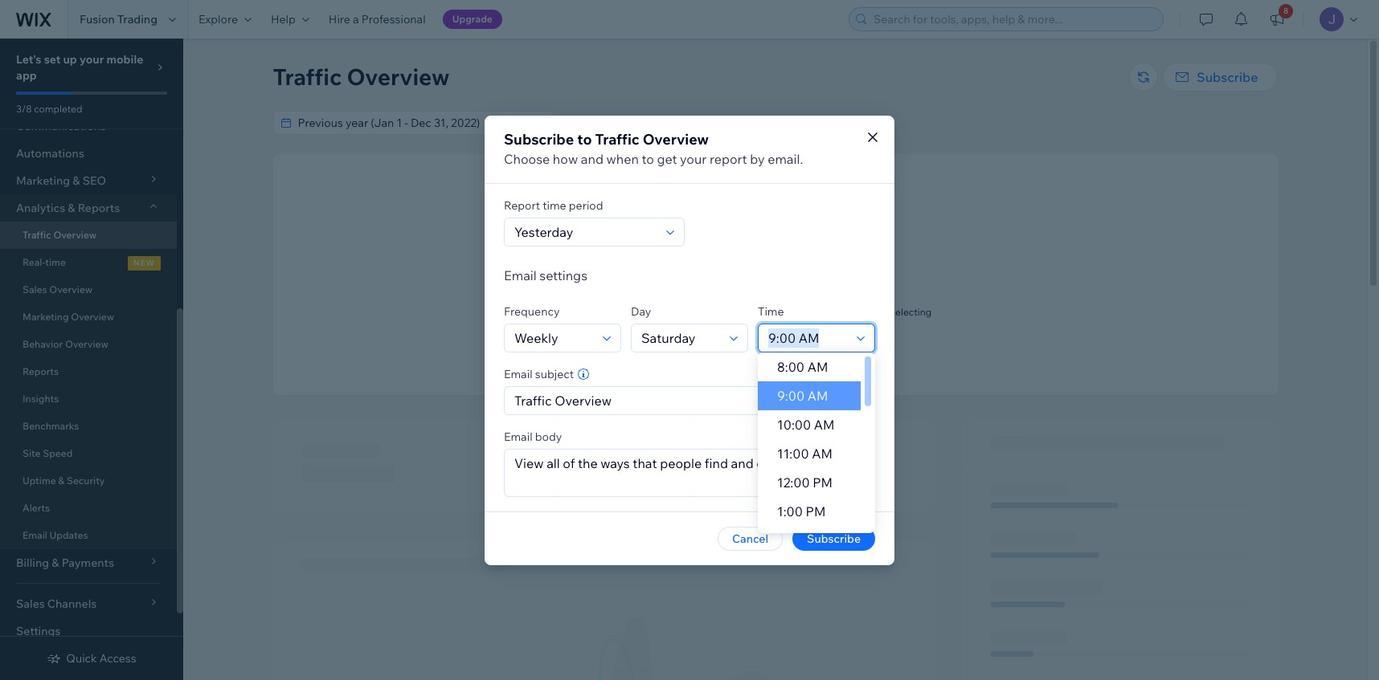 Task type: describe. For each thing, give the bounding box(es) containing it.
email body
[[504, 430, 562, 444]]

0 vertical spatial traffic
[[792, 287, 825, 301]]

1 horizontal spatial subscribe button
[[1163, 63, 1278, 92]]

1 horizontal spatial subscribe
[[807, 532, 861, 546]]

access
[[100, 652, 136, 666]]

looks
[[619, 306, 645, 318]]

1 vertical spatial subscribe button
[[793, 527, 875, 551]]

not enough traffic looks like your site didn't have any traffic on those dates. try selecting another time period.
[[619, 287, 932, 330]]

1
[[739, 116, 744, 130]]

overview for marketing overview link
[[71, 311, 114, 323]]

overview for 'sales overview' link
[[49, 284, 93, 296]]

1:00
[[777, 504, 803, 520]]

uptime & security
[[23, 475, 105, 487]]

insights
[[23, 393, 59, 405]]

email updates link
[[0, 523, 177, 550]]

email for email subject
[[504, 367, 533, 381]]

enough
[[748, 287, 789, 301]]

not
[[726, 287, 746, 301]]

site
[[23, 448, 41, 460]]

frequency
[[504, 304, 560, 319]]

subscribe inside subscribe to traffic overview choose how and when to get your report by email.
[[504, 130, 574, 148]]

Day field
[[637, 324, 725, 352]]

set
[[44, 52, 61, 67]]

& for uptime
[[58, 475, 64, 487]]

hire for hire a marketing expert
[[723, 346, 742, 358]]

fusion trading
[[80, 12, 158, 27]]

(jan
[[713, 116, 736, 130]]

Email body text field
[[505, 450, 875, 496]]

alerts
[[23, 502, 50, 514]]

1 horizontal spatial traffic
[[273, 63, 342, 91]]

Email subject field
[[510, 387, 870, 414]]

body
[[535, 430, 562, 444]]

reports inside dropdown button
[[78, 201, 120, 215]]

real-time
[[23, 256, 66, 268]]

email for email updates
[[23, 530, 47, 542]]

traffic inside "link"
[[23, 229, 51, 241]]

upgrade button
[[443, 10, 502, 29]]

report time period
[[504, 198, 603, 213]]

sales overview
[[23, 284, 93, 296]]

and
[[581, 151, 604, 167]]

alerts link
[[0, 495, 177, 523]]

email.
[[768, 151, 803, 167]]

2 horizontal spatial to
[[642, 151, 654, 167]]

31,
[[776, 116, 791, 130]]

am for 11:00 am
[[812, 446, 833, 462]]

10:00 am
[[777, 417, 835, 433]]

2:00
[[777, 533, 804, 549]]

traffic inside subscribe to traffic overview choose how and when to get your report by email.
[[595, 130, 640, 148]]

Search for tools, apps, help & more... field
[[869, 8, 1158, 31]]

1 vertical spatial traffic
[[775, 306, 802, 318]]

hire a marketing expert
[[723, 346, 828, 358]]

0 horizontal spatial reports
[[23, 366, 59, 378]]

traffic overview link
[[0, 222, 177, 249]]

time inside not enough traffic looks like your site didn't have any traffic on those dates. try selecting another time period.
[[767, 318, 787, 330]]

page skeleton image
[[273, 420, 1278, 681]]

Frequency field
[[510, 324, 598, 352]]

behavior
[[23, 338, 63, 350]]

8:00 am
[[777, 359, 828, 375]]

8
[[1284, 6, 1289, 16]]

insights link
[[0, 386, 177, 413]]

cancel
[[732, 532, 769, 546]]

pm for 1:00 pm
[[806, 504, 826, 520]]

your inside let's set up your mobile app
[[80, 52, 104, 67]]

12:00
[[777, 475, 810, 491]]

uptime & security link
[[0, 468, 177, 495]]

subject
[[535, 367, 574, 381]]

hire a marketing expert link
[[723, 345, 828, 359]]

list box containing 8:00 am
[[758, 353, 875, 555]]

real-
[[23, 256, 45, 268]]

& for analytics
[[68, 201, 75, 215]]

to for previous
[[615, 116, 626, 130]]

cancel button
[[718, 527, 783, 551]]

automations link
[[0, 140, 177, 167]]

hire for hire a professional
[[329, 12, 350, 27]]

3/8
[[16, 103, 32, 115]]

by
[[750, 151, 765, 167]]

professional
[[362, 12, 426, 27]]

have
[[733, 306, 755, 318]]

security
[[67, 475, 105, 487]]

pm for 2:00 pm
[[807, 533, 827, 549]]

analytics & reports
[[16, 201, 120, 215]]

time for report
[[543, 198, 566, 213]]

behavior overview link
[[0, 331, 177, 359]]

Time field
[[764, 324, 852, 352]]

-
[[747, 116, 750, 130]]

selecting
[[891, 306, 932, 318]]

help
[[271, 12, 296, 27]]

9:00
[[777, 388, 805, 404]]

upgrade
[[452, 13, 493, 25]]

hire a professional link
[[319, 0, 435, 39]]

settings
[[16, 625, 61, 639]]

email settings
[[504, 267, 588, 283]]

overview inside subscribe to traffic overview choose how and when to get your report by email.
[[643, 130, 709, 148]]



Task type: vqa. For each thing, say whether or not it's contained in the screenshot.
BACK
no



Task type: locate. For each thing, give the bounding box(es) containing it.
your right like on the left
[[665, 306, 685, 318]]

site speed link
[[0, 441, 177, 468]]

traffic overview down hire a professional
[[273, 63, 450, 91]]

1 vertical spatial hire
[[723, 346, 742, 358]]

quick access button
[[47, 652, 136, 666]]

12:00 pm
[[777, 475, 833, 491]]

am
[[808, 359, 828, 375], [808, 388, 828, 404], [814, 417, 835, 433], [812, 446, 833, 462]]

1 horizontal spatial hire
[[723, 346, 742, 358]]

choose
[[504, 151, 550, 167]]

Report time period field
[[510, 218, 662, 246]]

1 vertical spatial traffic overview
[[23, 229, 97, 241]]

0 horizontal spatial to
[[577, 130, 592, 148]]

2 horizontal spatial traffic
[[595, 130, 640, 148]]

1 horizontal spatial time
[[543, 198, 566, 213]]

overview for "traffic overview" "link"
[[53, 229, 97, 241]]

try
[[875, 306, 889, 318]]

2 vertical spatial subscribe
[[807, 532, 861, 546]]

sales
[[23, 284, 47, 296]]

2 vertical spatial your
[[665, 306, 685, 318]]

overview up get
[[643, 130, 709, 148]]

sidebar element
[[0, 0, 183, 681]]

behavior overview
[[23, 338, 108, 350]]

to left get
[[642, 151, 654, 167]]

& right uptime
[[58, 475, 64, 487]]

8:00
[[777, 359, 805, 375]]

1 vertical spatial subscribe
[[504, 130, 574, 148]]

compared to previous period (jan 1 - dec 31, 2021)
[[559, 116, 822, 130]]

let's
[[16, 52, 41, 67]]

0 vertical spatial your
[[80, 52, 104, 67]]

traffic up on
[[792, 287, 825, 301]]

traffic down the analytics
[[23, 229, 51, 241]]

time up hire a marketing expert link
[[767, 318, 787, 330]]

speed
[[43, 448, 73, 460]]

expert
[[799, 346, 828, 358]]

subscribe
[[1197, 69, 1258, 85], [504, 130, 574, 148], [807, 532, 861, 546]]

overview up marketing overview on the top left of page
[[49, 284, 93, 296]]

reports link
[[0, 359, 177, 386]]

2 horizontal spatial subscribe
[[1197, 69, 1258, 85]]

new
[[133, 258, 155, 268]]

1 horizontal spatial reports
[[78, 201, 120, 215]]

1 horizontal spatial to
[[615, 116, 626, 130]]

email down alerts
[[23, 530, 47, 542]]

previous
[[628, 116, 673, 130]]

pm
[[813, 475, 833, 491], [806, 504, 826, 520], [807, 533, 827, 549]]

help button
[[261, 0, 319, 39]]

reports up insights
[[23, 366, 59, 378]]

hire inside hire a professional link
[[329, 12, 350, 27]]

1 vertical spatial pm
[[806, 504, 826, 520]]

& inside dropdown button
[[68, 201, 75, 215]]

your
[[80, 52, 104, 67], [680, 151, 707, 167], [665, 306, 685, 318]]

get
[[657, 151, 677, 167]]

time
[[543, 198, 566, 213], [45, 256, 66, 268], [767, 318, 787, 330]]

0 horizontal spatial subscribe button
[[793, 527, 875, 551]]

time for real-
[[45, 256, 66, 268]]

a left professional
[[353, 12, 359, 27]]

0 vertical spatial traffic overview
[[273, 63, 450, 91]]

period.
[[789, 318, 821, 330]]

overview inside "link"
[[53, 229, 97, 241]]

8 button
[[1260, 0, 1295, 39]]

0 vertical spatial &
[[68, 201, 75, 215]]

0 vertical spatial time
[[543, 198, 566, 213]]

your inside subscribe to traffic overview choose how and when to get your report by email.
[[680, 151, 707, 167]]

subscribe button
[[1163, 63, 1278, 92], [793, 527, 875, 551]]

explore
[[199, 12, 238, 27]]

your inside not enough traffic looks like your site didn't have any traffic on those dates. try selecting another time period.
[[665, 306, 685, 318]]

1 horizontal spatial traffic overview
[[273, 63, 450, 91]]

those
[[818, 306, 843, 318]]

0 vertical spatial pm
[[813, 475, 833, 491]]

0 horizontal spatial period
[[569, 198, 603, 213]]

2 vertical spatial time
[[767, 318, 787, 330]]

to
[[615, 116, 626, 130], [577, 130, 592, 148], [642, 151, 654, 167]]

1 vertical spatial period
[[569, 198, 603, 213]]

am right 10:00
[[814, 417, 835, 433]]

0 horizontal spatial traffic
[[23, 229, 51, 241]]

a for professional
[[353, 12, 359, 27]]

a left marketing
[[744, 346, 749, 358]]

a
[[353, 12, 359, 27], [744, 346, 749, 358]]

am inside option
[[808, 388, 828, 404]]

let's set up your mobile app
[[16, 52, 143, 83]]

quick access
[[66, 652, 136, 666]]

email left body
[[504, 430, 533, 444]]

overview for the behavior overview link
[[65, 338, 108, 350]]

1 horizontal spatial a
[[744, 346, 749, 358]]

0 vertical spatial subscribe
[[1197, 69, 1258, 85]]

email for email settings
[[504, 267, 537, 283]]

& right the analytics
[[68, 201, 75, 215]]

quick
[[66, 652, 97, 666]]

am for 9:00 am
[[808, 388, 828, 404]]

report
[[504, 198, 540, 213]]

how
[[553, 151, 578, 167]]

analytics & reports button
[[0, 195, 177, 222]]

period
[[676, 116, 710, 130], [569, 198, 603, 213]]

0 vertical spatial a
[[353, 12, 359, 27]]

traffic left on
[[775, 306, 802, 318]]

subscribe to traffic overview choose how and when to get your report by email.
[[504, 130, 803, 167]]

0 vertical spatial hire
[[329, 12, 350, 27]]

1 vertical spatial time
[[45, 256, 66, 268]]

your right get
[[680, 151, 707, 167]]

0 vertical spatial subscribe button
[[1163, 63, 1278, 92]]

a for marketing
[[744, 346, 749, 358]]

another
[[730, 318, 765, 330]]

like
[[648, 306, 663, 318]]

am right 9:00
[[808, 388, 828, 404]]

traffic overview inside "link"
[[23, 229, 97, 241]]

am down expert
[[808, 359, 828, 375]]

pm right 2:00
[[807, 533, 827, 549]]

hire down the another
[[723, 346, 742, 358]]

to for traffic
[[577, 130, 592, 148]]

pm right 12:00
[[813, 475, 833, 491]]

0 horizontal spatial traffic overview
[[23, 229, 97, 241]]

1 vertical spatial traffic
[[595, 130, 640, 148]]

traffic
[[792, 287, 825, 301], [775, 306, 802, 318]]

time
[[758, 304, 784, 319]]

am for 8:00 am
[[808, 359, 828, 375]]

am for 10:00 am
[[814, 417, 835, 433]]

sales overview link
[[0, 277, 177, 304]]

10:00
[[777, 417, 811, 433]]

traffic
[[273, 63, 342, 91], [595, 130, 640, 148], [23, 229, 51, 241]]

time inside sidebar element
[[45, 256, 66, 268]]

email for email body
[[504, 430, 533, 444]]

1 vertical spatial &
[[58, 475, 64, 487]]

period up report time period field
[[569, 198, 603, 213]]

hire right help button
[[329, 12, 350, 27]]

traffic overview down the analytics & reports
[[23, 229, 97, 241]]

0 horizontal spatial subscribe
[[504, 130, 574, 148]]

settings
[[540, 267, 588, 283]]

day
[[631, 304, 651, 319]]

1 horizontal spatial &
[[68, 201, 75, 215]]

analytics
[[16, 201, 65, 215]]

a inside hire a marketing expert link
[[744, 346, 749, 358]]

1 vertical spatial reports
[[23, 366, 59, 378]]

hire
[[329, 12, 350, 27], [723, 346, 742, 358]]

settings link
[[0, 618, 177, 645]]

1 horizontal spatial period
[[676, 116, 710, 130]]

2 vertical spatial pm
[[807, 533, 827, 549]]

9:00 am option
[[758, 382, 861, 411]]

time right the "report"
[[543, 198, 566, 213]]

marketing
[[751, 346, 797, 358]]

to left previous at the top left of page
[[615, 116, 626, 130]]

time up sales overview
[[45, 256, 66, 268]]

1 vertical spatial your
[[680, 151, 707, 167]]

2 vertical spatial traffic
[[23, 229, 51, 241]]

am right 11:00
[[812, 446, 833, 462]]

overview down professional
[[347, 63, 450, 91]]

overview down marketing overview link
[[65, 338, 108, 350]]

0 horizontal spatial hire
[[329, 12, 350, 27]]

benchmarks link
[[0, 413, 177, 441]]

0 horizontal spatial a
[[353, 12, 359, 27]]

trading
[[117, 12, 158, 27]]

email up frequency
[[504, 267, 537, 283]]

automations
[[16, 146, 84, 161]]

9:00 am
[[777, 388, 828, 404]]

any
[[757, 306, 773, 318]]

fusion
[[80, 12, 115, 27]]

0 horizontal spatial &
[[58, 475, 64, 487]]

site speed
[[23, 448, 73, 460]]

email updates
[[23, 530, 88, 542]]

0 vertical spatial reports
[[78, 201, 120, 215]]

email
[[504, 267, 537, 283], [504, 367, 533, 381], [504, 430, 533, 444], [23, 530, 47, 542]]

overview down the analytics & reports
[[53, 229, 97, 241]]

traffic up when
[[595, 130, 640, 148]]

0 vertical spatial period
[[676, 116, 710, 130]]

reports up "traffic overview" "link"
[[78, 201, 120, 215]]

report
[[710, 151, 747, 167]]

updates
[[50, 530, 88, 542]]

period left '(jan'
[[676, 116, 710, 130]]

benchmarks
[[23, 420, 79, 432]]

hire a professional
[[329, 12, 426, 27]]

hire inside hire a marketing expert link
[[723, 346, 742, 358]]

0 vertical spatial traffic
[[273, 63, 342, 91]]

0 horizontal spatial time
[[45, 256, 66, 268]]

overview down 'sales overview' link
[[71, 311, 114, 323]]

1 vertical spatial a
[[744, 346, 749, 358]]

traffic overview
[[273, 63, 450, 91], [23, 229, 97, 241]]

to up and
[[577, 130, 592, 148]]

compared
[[559, 116, 613, 130]]

2 horizontal spatial time
[[767, 318, 787, 330]]

None field
[[293, 112, 529, 134]]

list box
[[758, 353, 875, 555]]

traffic down help button
[[273, 63, 342, 91]]

email inside sidebar element
[[23, 530, 47, 542]]

completed
[[34, 103, 82, 115]]

dec
[[753, 116, 774, 130]]

pm right 1:00
[[806, 504, 826, 520]]

a inside hire a professional link
[[353, 12, 359, 27]]

11:00
[[777, 446, 809, 462]]

pm for 12:00 pm
[[813, 475, 833, 491]]

site
[[687, 306, 703, 318]]

email left subject
[[504, 367, 533, 381]]

marketing overview
[[23, 311, 114, 323]]

dates.
[[845, 306, 873, 318]]

uptime
[[23, 475, 56, 487]]

marketing overview link
[[0, 304, 177, 331]]

your right "up"
[[80, 52, 104, 67]]



